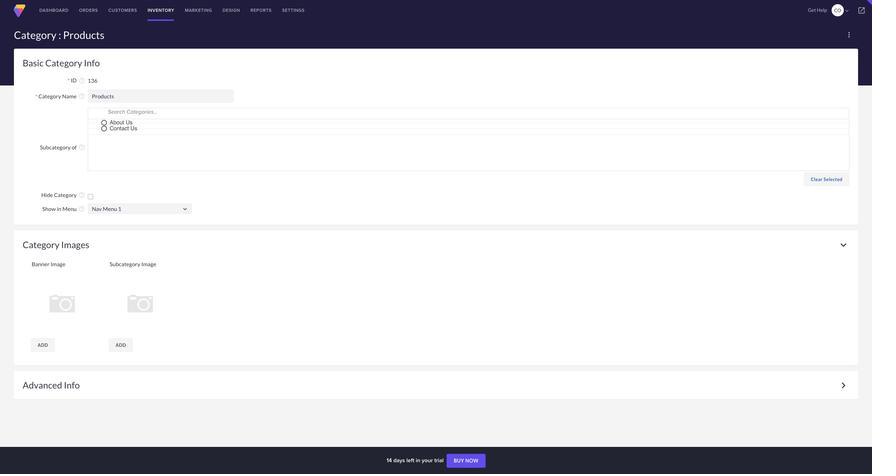 Task type: describe. For each thing, give the bounding box(es) containing it.
category for basic category info
[[45, 57, 82, 69]]

* category name help_outline
[[35, 93, 85, 100]]

design
[[223, 7, 240, 14]]

* id help_outline 136
[[68, 77, 97, 84]]

inventory
[[148, 7, 174, 14]]

orders
[[79, 7, 98, 14]]

expand_more for category images
[[838, 239, 850, 251]]

help_outline inside '* category name help_outline'
[[78, 93, 85, 100]]

add link for subcategory
[[109, 339, 133, 353]]

images
[[61, 239, 89, 251]]

category up banner
[[23, 239, 59, 251]]


[[858, 6, 866, 15]]

subcategory for subcategory image
[[110, 261, 140, 268]]

14
[[387, 457, 392, 465]]

category images
[[23, 239, 89, 251]]

your
[[422, 457, 433, 465]]

14 days left in your trial
[[387, 457, 445, 465]]

now
[[465, 459, 479, 465]]

menu
[[62, 206, 77, 212]]

dashboard
[[39, 7, 69, 14]]

buy
[[454, 459, 464, 465]]

buy now link
[[447, 455, 486, 469]]

show in menu help_outline
[[42, 206, 85, 213]]

basic
[[23, 57, 44, 69]]

show
[[42, 206, 56, 212]]

id
[[71, 77, 77, 84]]

more_vert
[[845, 31, 853, 39]]

co 
[[834, 7, 850, 14]]

136
[[88, 77, 97, 84]]

banner image
[[32, 261, 65, 268]]

add link for banner
[[31, 339, 55, 353]]

hide
[[41, 192, 53, 199]]

basic category info
[[23, 57, 100, 69]]

* for help_outline
[[68, 78, 70, 84]]

products
[[63, 29, 104, 41]]


[[844, 8, 850, 14]]

add for banner
[[38, 343, 48, 348]]

help_outline for hide category help_outline
[[78, 192, 85, 199]]

co
[[834, 7, 842, 13]]



Task type: vqa. For each thing, say whether or not it's contained in the screenshot.
2nd for
no



Task type: locate. For each thing, give the bounding box(es) containing it.
category inside hide category help_outline
[[54, 192, 77, 199]]

category
[[14, 29, 56, 41], [45, 57, 82, 69], [38, 93, 61, 100], [54, 192, 77, 199], [23, 239, 59, 251]]

category : products
[[14, 29, 104, 41]]

0 horizontal spatial add link
[[31, 339, 55, 353]]

get
[[808, 7, 816, 13]]

add
[[38, 343, 48, 348], [116, 343, 126, 348]]

about
[[110, 120, 124, 126]]

get help
[[808, 7, 827, 13]]

0 vertical spatial expand_more
[[838, 239, 850, 251]]

contact
[[110, 126, 129, 132]]

None text field
[[88, 89, 234, 103], [102, 108, 173, 116], [88, 204, 192, 214], [88, 89, 234, 103], [102, 108, 173, 116], [88, 204, 192, 214]]

selected
[[824, 177, 843, 182]]

name
[[62, 93, 77, 100]]

trial
[[434, 457, 444, 465]]

1 expand_more from the top
[[838, 239, 850, 251]]

banner
[[32, 261, 49, 268]]

clear selected
[[811, 177, 843, 182]]

3 help_outline from the top
[[78, 144, 85, 151]]

about us
[[110, 120, 133, 126]]

5 help_outline from the top
[[78, 206, 85, 213]]

contact us
[[110, 126, 137, 132]]

category left "name"
[[38, 93, 61, 100]]

1 vertical spatial info
[[64, 380, 80, 391]]

1 image from the left
[[51, 261, 65, 268]]

* left the id
[[68, 78, 70, 84]]

image for banner image
[[51, 261, 65, 268]]

1 horizontal spatial image
[[141, 261, 156, 268]]

help_outline inside * id help_outline 136
[[78, 77, 85, 84]]

subcategory
[[40, 144, 71, 151], [110, 261, 140, 268]]

us for contact us
[[130, 126, 137, 132]]

in
[[57, 206, 61, 212], [416, 457, 420, 465]]

0 horizontal spatial add
[[38, 343, 48, 348]]

add link
[[31, 339, 55, 353], [109, 339, 133, 353]]

info right advanced
[[64, 380, 80, 391]]

:
[[58, 29, 61, 41]]

2 help_outline from the top
[[78, 93, 85, 100]]

subcategory of help_outline
[[40, 144, 85, 151]]

0 vertical spatial subcategory
[[40, 144, 71, 151]]

1 add from the left
[[38, 343, 48, 348]]

in right left
[[416, 457, 420, 465]]

in right show in the top of the page
[[57, 206, 61, 212]]

subcategory inside subcategory of help_outline
[[40, 144, 71, 151]]

2 expand_more from the top
[[838, 380, 850, 392]]

settings
[[282, 7, 305, 14]]

image
[[51, 261, 65, 268], [141, 261, 156, 268]]

help
[[817, 7, 827, 13]]

1 vertical spatial *
[[35, 94, 37, 100]]

* inside * id help_outline 136
[[68, 78, 70, 84]]

help_outline right the id
[[78, 77, 85, 84]]

1 help_outline from the top
[[78, 77, 85, 84]]

subcategory image
[[110, 261, 156, 268]]

1 vertical spatial subcategory
[[110, 261, 140, 268]]

image for subcategory image
[[141, 261, 156, 268]]

1 add link from the left
[[31, 339, 55, 353]]

0 vertical spatial in
[[57, 206, 61, 212]]

category left :
[[14, 29, 56, 41]]

4 help_outline from the top
[[78, 192, 85, 199]]

add for subcategory
[[116, 343, 126, 348]]

help_outline right of
[[78, 144, 85, 151]]

1 horizontal spatial in
[[416, 457, 420, 465]]

* for name
[[35, 94, 37, 100]]

days
[[393, 457, 405, 465]]

* left "name"
[[35, 94, 37, 100]]

dashboard link
[[34, 0, 74, 21]]

expand_more
[[838, 239, 850, 251], [838, 380, 850, 392]]

help_outline up show in menu help_outline
[[78, 192, 85, 199]]

1 horizontal spatial add
[[116, 343, 126, 348]]

* inside '* category name help_outline'
[[35, 94, 37, 100]]

reports
[[250, 7, 272, 14]]

0 horizontal spatial in
[[57, 206, 61, 212]]

1 vertical spatial in
[[416, 457, 420, 465]]

clear
[[811, 177, 823, 182]]

category for hide category help_outline
[[54, 192, 77, 199]]

us right the about
[[126, 120, 133, 126]]

help_outline inside show in menu help_outline
[[78, 206, 85, 213]]

1 horizontal spatial subcategory
[[110, 261, 140, 268]]

left
[[407, 457, 414, 465]]

clear selected link
[[804, 173, 850, 187]]

help_outline right menu
[[78, 206, 85, 213]]

0 vertical spatial *
[[68, 78, 70, 84]]

1 horizontal spatial info
[[84, 57, 100, 69]]

help_outline
[[78, 77, 85, 84], [78, 93, 85, 100], [78, 144, 85, 151], [78, 192, 85, 199], [78, 206, 85, 213]]

category inside '* category name help_outline'
[[38, 93, 61, 100]]

1 vertical spatial expand_more
[[838, 380, 850, 392]]


[[181, 206, 189, 213]]

0 horizontal spatial subcategory
[[40, 144, 71, 151]]

1 horizontal spatial add link
[[109, 339, 133, 353]]

expand_more for advanced info
[[838, 380, 850, 392]]

marketing
[[185, 7, 212, 14]]

2 image from the left
[[141, 261, 156, 268]]

help_outline inside hide category help_outline
[[78, 192, 85, 199]]

more_vert button
[[842, 28, 856, 42]]

us right contact
[[130, 126, 137, 132]]

customers
[[108, 7, 137, 14]]

us
[[126, 120, 133, 126], [130, 126, 137, 132]]

2 add link from the left
[[109, 339, 133, 353]]

*
[[68, 78, 70, 84], [35, 94, 37, 100]]

help_outline for * id help_outline 136
[[78, 77, 85, 84]]

0 horizontal spatial info
[[64, 380, 80, 391]]

of
[[72, 144, 77, 151]]

help_outline right "name"
[[78, 93, 85, 100]]

in inside show in menu help_outline
[[57, 206, 61, 212]]

0 vertical spatial info
[[84, 57, 100, 69]]

0 horizontal spatial image
[[51, 261, 65, 268]]

info up '136'
[[84, 57, 100, 69]]

0 horizontal spatial *
[[35, 94, 37, 100]]

category up the id
[[45, 57, 82, 69]]

category for * category name help_outline
[[38, 93, 61, 100]]

info
[[84, 57, 100, 69], [64, 380, 80, 391]]

1 horizontal spatial *
[[68, 78, 70, 84]]

help_outline for subcategory of help_outline
[[78, 144, 85, 151]]

subcategory for subcategory of help_outline
[[40, 144, 71, 151]]

help_outline inside subcategory of help_outline
[[78, 144, 85, 151]]

advanced
[[23, 380, 62, 391]]

buy now
[[454, 459, 479, 465]]

hide category help_outline
[[41, 192, 85, 199]]

2 add from the left
[[116, 343, 126, 348]]

advanced info
[[23, 380, 80, 391]]

us for about us
[[126, 120, 133, 126]]

category up show in menu help_outline
[[54, 192, 77, 199]]

 link
[[851, 0, 872, 21]]



